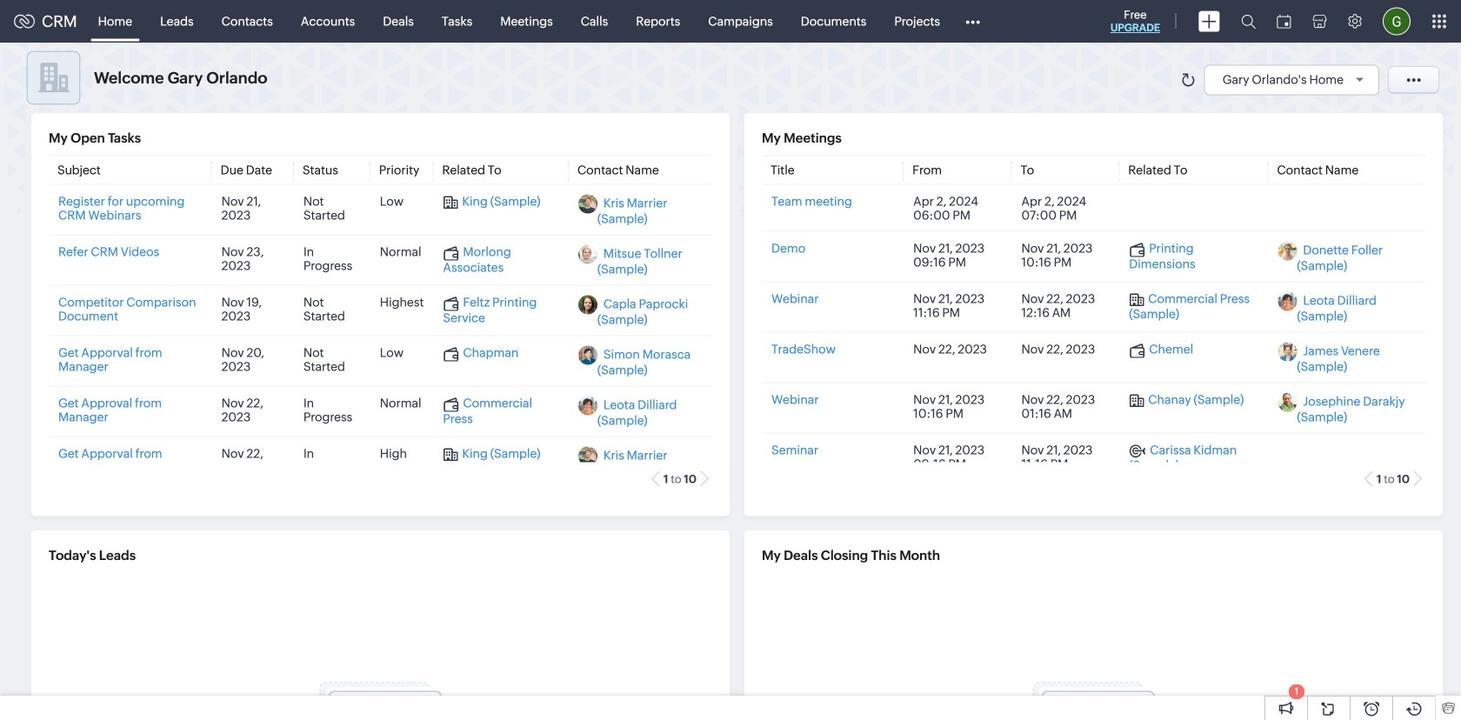 Task type: locate. For each thing, give the bounding box(es) containing it.
create menu image
[[1199, 11, 1221, 32]]

search image
[[1242, 14, 1256, 29]]

logo image
[[14, 14, 35, 28]]

Other Modules field
[[955, 7, 992, 35]]

calendar image
[[1277, 14, 1292, 28]]

search element
[[1231, 0, 1267, 43]]

profile element
[[1373, 0, 1422, 42]]



Task type: describe. For each thing, give the bounding box(es) containing it.
create menu element
[[1189, 0, 1231, 42]]

profile image
[[1384, 7, 1411, 35]]



Task type: vqa. For each thing, say whether or not it's contained in the screenshot.
is
no



